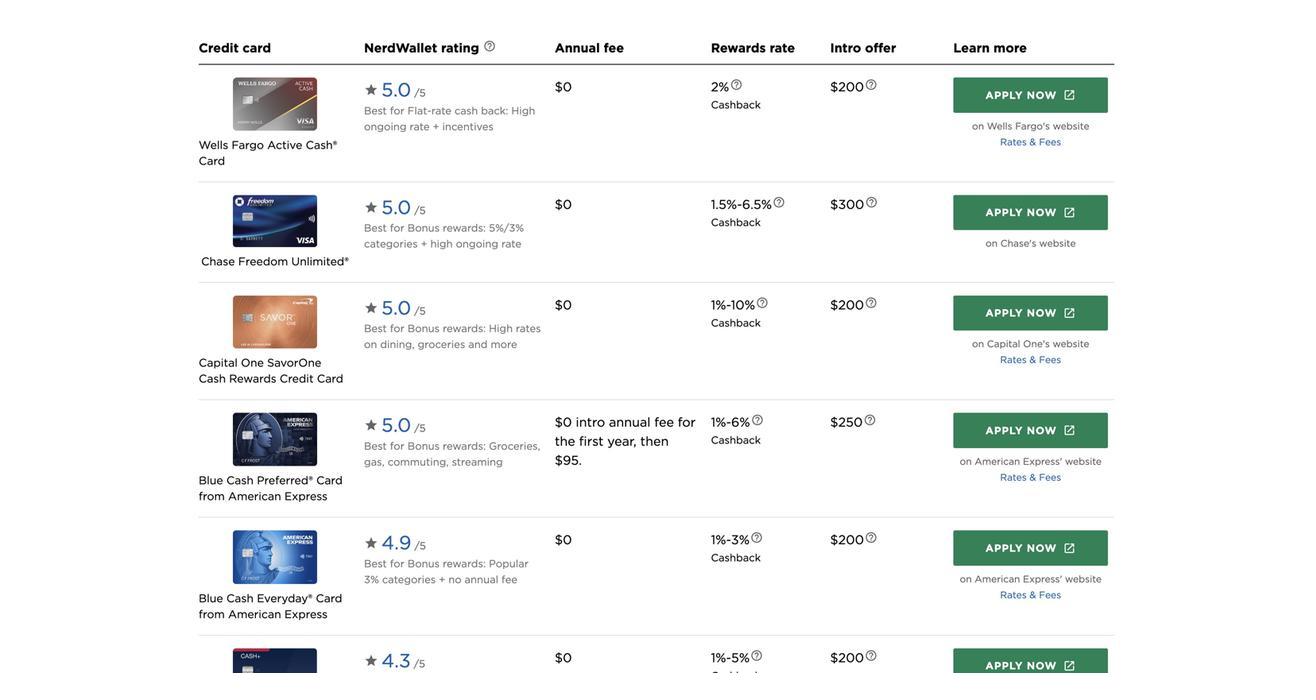 Task type: vqa. For each thing, say whether or not it's contained in the screenshot.
'Planning'
no



Task type: describe. For each thing, give the bounding box(es) containing it.
nerdwallet rating
[[364, 40, 479, 56]]

flat-rate cash back: high ongoing rate + incentives
[[364, 104, 535, 133]]

4.9
[[382, 532, 412, 555]]

rates inside on wells fargo's website rates & fees
[[1001, 136, 1027, 148]]

best for 3%
[[364, 558, 387, 570]]

bonus for 1%-10%
[[408, 322, 440, 335]]

more inside the bonus rewards: high rates on dining, groceries and more
[[491, 338, 518, 351]]

card
[[243, 40, 271, 56]]

reward rate details image for 1%-3%
[[751, 532, 764, 545]]

dining,
[[380, 338, 415, 351]]

cash for 4.9
[[227, 592, 254, 605]]

fees for 6%
[[1040, 472, 1062, 483]]

card inside capital one savorone cash rewards credit card
[[317, 372, 344, 386]]

ongoing inside flat-rate cash back: high ongoing rate + incentives
[[364, 120, 407, 133]]

one's
[[1024, 338, 1051, 350]]

1%- for 5%
[[711, 650, 732, 666]]

/5 inside 4.3 /5
[[414, 658, 425, 670]]

6.5%
[[743, 197, 772, 212]]

on american express' website rates & fees for 4.9
[[960, 574, 1102, 601]]

one
[[241, 356, 264, 370]]

now for 5%
[[1027, 660, 1058, 673]]

express' for 4.9
[[1024, 574, 1063, 585]]

/5 for 1%-10%
[[415, 305, 426, 317]]

5.0 /5 for 10%
[[382, 296, 426, 320]]

express' for 5.0
[[1024, 456, 1063, 467]]

on wells fargo's website rates & fees
[[973, 120, 1090, 148]]

learn more
[[954, 40, 1028, 56]]

apply now for 3%
[[986, 542, 1058, 555]]

4.3
[[382, 650, 411, 673]]

rewards rate
[[711, 40, 795, 56]]

rate left the cash
[[432, 104, 452, 117]]

5.0 for 10%
[[382, 296, 411, 320]]

website for 6%
[[1066, 456, 1102, 467]]

wells inside on wells fargo's website rates & fees
[[988, 120, 1013, 132]]

rates for 10%
[[1001, 354, 1027, 366]]

annual fee
[[555, 40, 624, 56]]

commuting,
[[388, 456, 449, 468]]

annual inside $0 intro annual fee for the first year, then $95.
[[609, 415, 651, 430]]

credit card
[[199, 40, 271, 56]]

0 vertical spatial more
[[994, 40, 1028, 56]]

blue cash everyday® card from american express image image
[[233, 531, 317, 584]]

rewards: for 1%-10%
[[443, 322, 486, 335]]

intro
[[831, 40, 862, 56]]

cashback for 2%
[[711, 99, 761, 111]]

bonus for 1%-3%
[[408, 558, 440, 570]]

freedom
[[238, 255, 288, 268]]

rate left intro at right
[[770, 40, 795, 56]]

wells fargo active cash® card
[[199, 138, 337, 168]]

high inside flat-rate cash back: high ongoing rate + incentives
[[512, 104, 535, 117]]

$0 intro annual fee for the first year, then $95.
[[555, 415, 696, 468]]

+ inside the bonus rewards: 5%/3% categories + high ongoing rate
[[421, 238, 428, 250]]

1.5%-
[[711, 197, 743, 212]]

flat-
[[408, 104, 432, 117]]

chase freedom unlimited® image image
[[233, 195, 317, 247]]

apply now link for 3%
[[954, 531, 1109, 566]]

gas,
[[364, 456, 385, 468]]

unlimited®
[[292, 255, 349, 268]]

$250
[[831, 415, 863, 430]]

blue cash preferred® card from american express image image
[[233, 413, 317, 467]]

now for 6%
[[1027, 425, 1058, 437]]

$300
[[831, 197, 865, 212]]

cashback for 1.5%-6.5%
[[711, 216, 761, 229]]

rewards inside capital one savorone cash rewards credit card
[[229, 372, 277, 386]]

0 vertical spatial credit
[[199, 40, 239, 56]]

best for for 3%
[[364, 558, 408, 570]]

capital inside on capital one's website rates & fees
[[988, 338, 1021, 350]]

offer
[[866, 40, 897, 56]]

preferred®
[[257, 474, 313, 488]]

intro offer details image
[[865, 296, 878, 309]]

capital inside capital one savorone cash rewards credit card
[[199, 356, 238, 370]]

1 5.0 /5 from the top
[[382, 78, 426, 101]]

wells fargo active cash® card image image
[[233, 78, 317, 131]]

bonus rewards: popular 3% categories + no annual fee
[[364, 558, 529, 586]]

$95.
[[555, 453, 582, 468]]

apply now for 5%
[[986, 660, 1058, 673]]

1%-3%
[[711, 533, 750, 548]]

intro
[[576, 415, 605, 430]]

rewards: for 1%-6%
[[443, 440, 486, 452]]

active
[[267, 138, 303, 152]]

blue for 4.9
[[199, 592, 223, 605]]

10%
[[731, 297, 756, 313]]

groceries,
[[489, 440, 541, 452]]

on for 1%-10%
[[973, 338, 985, 350]]

1%-5%
[[711, 650, 750, 666]]

from for 4.9
[[199, 608, 225, 621]]

on capital one's website rates & fees
[[973, 338, 1090, 366]]

reward rate details image for 2%
[[730, 78, 743, 91]]

the
[[555, 434, 576, 449]]

$0 for 1.5%-6.5%
[[555, 197, 572, 212]]

bonus rewards: 5%/3% categories + high ongoing rate
[[364, 222, 524, 250]]

& for 3%
[[1030, 590, 1037, 601]]

1 rates & fees link from the top
[[1001, 136, 1062, 148]]

& inside on wells fargo's website rates & fees
[[1030, 136, 1037, 148]]

rate down flat- at the left of page
[[410, 120, 430, 133]]

apply now for 10%
[[986, 307, 1058, 319]]

reward rate details image
[[751, 650, 764, 662]]

$200 for 2%
[[831, 79, 865, 95]]

1%- for 10%
[[711, 297, 731, 313]]

best for for 6.5%
[[364, 222, 408, 234]]

1.5%-6.5%
[[711, 197, 772, 212]]

fee inside $0 intro annual fee for the first year, then $95.
[[655, 415, 674, 430]]

best for for 6%
[[364, 440, 408, 452]]

1 apply now link from the top
[[954, 78, 1109, 113]]

annual
[[555, 40, 600, 56]]

blue cash everyday® card from american express
[[199, 592, 342, 621]]

fargo's
[[1016, 120, 1051, 132]]

apply now link for 5%
[[954, 649, 1109, 674]]

bonus rewards: groceries, gas, commuting, streaming
[[364, 440, 541, 468]]

$0 for 1%-5%
[[555, 650, 572, 666]]

intro offer details image for 1%-3%
[[865, 532, 878, 545]]

capital one savorone cash rewards credit card image image
[[233, 296, 317, 349]]

reward rate details image for 1%-6%
[[751, 414, 764, 427]]

streaming
[[452, 456, 503, 468]]

0 vertical spatial rewards
[[711, 40, 766, 56]]

rates for 3%
[[1001, 590, 1027, 601]]

rates & fees link for 3%
[[1001, 590, 1062, 601]]

no
[[449, 574, 462, 586]]

incentives
[[443, 120, 494, 133]]

best for 6.5%
[[364, 222, 387, 234]]

1%- for 3%
[[711, 533, 732, 548]]

for for 6%
[[390, 440, 405, 452]]

nerdwallet
[[364, 40, 438, 56]]

for inside $0 intro annual fee for the first year, then $95.
[[678, 415, 696, 430]]

chase
[[201, 255, 235, 268]]

3% inside bonus rewards: popular 3% categories + no annual fee
[[364, 574, 379, 586]]

5%/3%
[[489, 222, 524, 234]]

cash®
[[306, 138, 337, 152]]

apply now link for 10%
[[954, 296, 1109, 331]]

rating
[[441, 40, 479, 56]]

+ inside flat-rate cash back: high ongoing rate + incentives
[[433, 120, 439, 133]]

cash
[[455, 104, 478, 117]]

categories inside the bonus rewards: 5%/3% categories + high ongoing rate
[[364, 238, 418, 250]]

american inside blue cash preferred® card from american express
[[228, 490, 281, 504]]

on for 2%
[[973, 120, 985, 132]]

american inside 'blue cash everyday® card from american express'
[[228, 608, 281, 621]]

blue cash preferred® card from american express
[[199, 474, 343, 504]]

chase's
[[1001, 238, 1037, 249]]

apply now link for 6%
[[954, 413, 1109, 448]]

blue for 5.0
[[199, 474, 223, 488]]

/5 for 1%-6%
[[415, 422, 426, 435]]

high inside the bonus rewards: high rates on dining, groceries and more
[[489, 322, 513, 335]]

apply for 3%
[[986, 542, 1024, 555]]

website for 10%
[[1053, 338, 1090, 350]]

for for 3%
[[390, 558, 405, 570]]

apply for 5%
[[986, 660, 1024, 673]]



Task type: locate. For each thing, give the bounding box(es) containing it.
2 & from the top
[[1030, 354, 1037, 366]]

rewards
[[711, 40, 766, 56], [229, 372, 277, 386]]

2 now from the top
[[1027, 207, 1058, 219]]

0 vertical spatial fee
[[604, 40, 624, 56]]

for for 10%
[[390, 322, 405, 335]]

now for 3%
[[1027, 542, 1058, 555]]

groceries
[[418, 338, 466, 351]]

3 5.0 /5 from the top
[[382, 296, 426, 320]]

more right learn
[[994, 40, 1028, 56]]

rewards:
[[443, 222, 486, 234], [443, 322, 486, 335], [443, 440, 486, 452], [443, 558, 486, 570]]

4 $0 from the top
[[555, 415, 572, 430]]

2 vertical spatial +
[[439, 574, 446, 586]]

apply now for 6.5%
[[986, 207, 1058, 219]]

blue left preferred®
[[199, 474, 223, 488]]

blue left everyday®
[[199, 592, 223, 605]]

3 1%- from the top
[[711, 533, 732, 548]]

$200 for 1%-5%
[[831, 650, 865, 666]]

credit left card
[[199, 40, 239, 56]]

2 blue from the top
[[199, 592, 223, 605]]

1 vertical spatial annual
[[465, 574, 499, 586]]

5 apply now from the top
[[986, 542, 1058, 555]]

1 vertical spatial wells
[[199, 138, 228, 152]]

express inside blue cash preferred® card from american express
[[285, 490, 328, 504]]

learn
[[954, 40, 990, 56]]

card inside 'blue cash everyday® card from american express'
[[316, 592, 342, 605]]

back:
[[481, 104, 509, 117]]

4 rewards: from the top
[[443, 558, 486, 570]]

/5
[[415, 87, 426, 99], [415, 204, 426, 217], [415, 305, 426, 317], [415, 422, 426, 435], [415, 540, 426, 552], [414, 658, 425, 670]]

/5 up commuting,
[[415, 422, 426, 435]]

2 horizontal spatial fee
[[655, 415, 674, 430]]

american
[[975, 456, 1021, 467], [228, 490, 281, 504], [975, 574, 1021, 585], [228, 608, 281, 621]]

apply for 10%
[[986, 307, 1024, 319]]

3 cashback from the top
[[711, 317, 761, 329]]

1 vertical spatial high
[[489, 322, 513, 335]]

1 vertical spatial capital
[[199, 356, 238, 370]]

$200
[[831, 79, 865, 95], [831, 297, 865, 313], [831, 533, 865, 548], [831, 650, 865, 666]]

3 apply now link from the top
[[954, 296, 1109, 331]]

3 apply from the top
[[986, 307, 1024, 319]]

2 on american express' website rates & fees from the top
[[960, 574, 1102, 601]]

rewards: up no in the left bottom of the page
[[443, 558, 486, 570]]

annual up year,
[[609, 415, 651, 430]]

$200 for 1%-10%
[[831, 297, 865, 313]]

4 now from the top
[[1027, 425, 1058, 437]]

everyday®
[[257, 592, 313, 605]]

2 express' from the top
[[1024, 574, 1063, 585]]

express for 5.0
[[285, 490, 328, 504]]

intro offer details image for 1.5%-6.5%
[[866, 196, 878, 209]]

cash inside 'blue cash everyday® card from american express'
[[227, 592, 254, 605]]

3 now from the top
[[1027, 307, 1058, 319]]

1 vertical spatial on american express' website rates & fees
[[960, 574, 1102, 601]]

reward rate details image for 1.5%-6.5%
[[773, 196, 786, 209]]

2 cashback from the top
[[711, 216, 761, 229]]

0 vertical spatial +
[[433, 120, 439, 133]]

1 horizontal spatial wells
[[988, 120, 1013, 132]]

for
[[390, 104, 405, 117], [390, 222, 405, 234], [390, 322, 405, 335], [678, 415, 696, 430], [390, 440, 405, 452], [390, 558, 405, 570]]

5.0 up the bonus rewards: 5%/3% categories + high ongoing rate
[[382, 196, 411, 219]]

$0 inside $0 intro annual fee for the first year, then $95.
[[555, 415, 572, 430]]

5 $0 from the top
[[555, 533, 572, 548]]

fees inside on capital one's website rates & fees
[[1040, 354, 1062, 366]]

4 fees from the top
[[1040, 590, 1062, 601]]

4 1%- from the top
[[711, 650, 732, 666]]

2 $0 from the top
[[555, 197, 572, 212]]

+ inside bonus rewards: popular 3% categories + no annual fee
[[439, 574, 446, 586]]

0 horizontal spatial rewards
[[229, 372, 277, 386]]

reward rate details image right 2%
[[730, 78, 743, 91]]

3 & from the top
[[1030, 472, 1037, 483]]

1 vertical spatial fee
[[655, 415, 674, 430]]

0 horizontal spatial fee
[[502, 574, 518, 586]]

0 horizontal spatial annual
[[465, 574, 499, 586]]

fee up then
[[655, 415, 674, 430]]

express inside 'blue cash everyday® card from american express'
[[285, 608, 328, 621]]

website inside on capital one's website rates & fees
[[1053, 338, 1090, 350]]

5 now from the top
[[1027, 542, 1058, 555]]

0 horizontal spatial credit
[[199, 40, 239, 56]]

1 vertical spatial express
[[285, 608, 328, 621]]

rates inside on capital one's website rates & fees
[[1001, 354, 1027, 366]]

cashback for 1%-3%
[[711, 552, 761, 564]]

2 apply now from the top
[[986, 207, 1058, 219]]

express for 4.9
[[285, 608, 328, 621]]

1 from from the top
[[199, 490, 225, 504]]

on inside on capital one's website rates & fees
[[973, 338, 985, 350]]

1 5.0 from the top
[[382, 78, 411, 101]]

2 $200 from the top
[[831, 297, 865, 313]]

3 best for from the top
[[364, 322, 408, 335]]

express'
[[1024, 456, 1063, 467], [1024, 574, 1063, 585]]

0 vertical spatial blue
[[199, 474, 223, 488]]

cash
[[199, 372, 226, 386], [227, 474, 254, 488], [227, 592, 254, 605]]

1%- for 6%
[[711, 415, 732, 430]]

1 vertical spatial from
[[199, 608, 225, 621]]

5.0
[[382, 78, 411, 101], [382, 196, 411, 219], [382, 296, 411, 320], [382, 414, 411, 437]]

on inside the bonus rewards: high rates on dining, groceries and more
[[364, 338, 377, 351]]

2 from from the top
[[199, 608, 225, 621]]

0 vertical spatial express
[[285, 490, 328, 504]]

how are nerdwallet's ratings determined? image
[[483, 40, 496, 53]]

2 5.0 from the top
[[382, 196, 411, 219]]

intro offer details image for 1%-6%
[[864, 414, 877, 427]]

0 horizontal spatial 3%
[[364, 574, 379, 586]]

rewards down one at the bottom
[[229, 372, 277, 386]]

1 vertical spatial categories
[[382, 574, 436, 586]]

ongoing inside the bonus rewards: 5%/3% categories + high ongoing rate
[[456, 238, 499, 250]]

1 vertical spatial blue
[[199, 592, 223, 605]]

4 bonus from the top
[[408, 558, 440, 570]]

1 bonus from the top
[[408, 222, 440, 234]]

4.3 /5
[[382, 650, 425, 673]]

4 apply now link from the top
[[954, 413, 1109, 448]]

from inside 'blue cash everyday® card from american express'
[[199, 608, 225, 621]]

chase freedom unlimited®
[[201, 255, 349, 268]]

reward rate details image right 6.5%
[[773, 196, 786, 209]]

and
[[469, 338, 488, 351]]

/5 for 2%
[[415, 87, 426, 99]]

more
[[994, 40, 1028, 56], [491, 338, 518, 351]]

bonus up the groceries
[[408, 322, 440, 335]]

1 horizontal spatial credit
[[280, 372, 314, 386]]

+ left no in the left bottom of the page
[[439, 574, 446, 586]]

1 cashback from the top
[[711, 99, 761, 111]]

1 $200 from the top
[[831, 79, 865, 95]]

wells left "fargo's"
[[988, 120, 1013, 132]]

capital left one at the bottom
[[199, 356, 238, 370]]

rates & fees link for 10%
[[1001, 354, 1062, 366]]

cashback down 6% on the right bottom
[[711, 434, 761, 447]]

on american express' website rates & fees
[[960, 456, 1102, 483], [960, 574, 1102, 601]]

& for 6%
[[1030, 472, 1037, 483]]

1 best for from the top
[[364, 104, 408, 117]]

cashback for 1%-10%
[[711, 317, 761, 329]]

rewards: up streaming
[[443, 440, 486, 452]]

reward rate details image right 10%
[[756, 296, 769, 309]]

4 cashback from the top
[[711, 434, 761, 447]]

3 best from the top
[[364, 322, 387, 335]]

1 rewards: from the top
[[443, 222, 486, 234]]

reward rate details image right 1%-3%
[[751, 532, 764, 545]]

1 vertical spatial ongoing
[[456, 238, 499, 250]]

categories inside bonus rewards: popular 3% categories + no annual fee
[[382, 574, 436, 586]]

/5 right 4.9
[[415, 540, 426, 552]]

rate inside the bonus rewards: 5%/3% categories + high ongoing rate
[[502, 238, 522, 250]]

fees for 10%
[[1040, 354, 1062, 366]]

/5 up the bonus rewards: 5%/3% categories + high ongoing rate
[[415, 204, 426, 217]]

1 vertical spatial rewards
[[229, 372, 277, 386]]

fee
[[604, 40, 624, 56], [655, 415, 674, 430], [502, 574, 518, 586]]

cash inside capital one savorone cash rewards credit card
[[199, 372, 226, 386]]

0 vertical spatial high
[[512, 104, 535, 117]]

card
[[199, 154, 225, 168], [317, 372, 344, 386], [316, 474, 343, 488], [316, 592, 342, 605]]

bonus rewards: high rates on dining, groceries and more
[[364, 322, 541, 351]]

cashback
[[711, 99, 761, 111], [711, 216, 761, 229], [711, 317, 761, 329], [711, 434, 761, 447], [711, 552, 761, 564]]

fee down popular
[[502, 574, 518, 586]]

high
[[431, 238, 453, 250]]

apply for 6%
[[986, 425, 1024, 437]]

cash inside blue cash preferred® card from american express
[[227, 474, 254, 488]]

0 vertical spatial wells
[[988, 120, 1013, 132]]

1 horizontal spatial annual
[[609, 415, 651, 430]]

fees for 3%
[[1040, 590, 1062, 601]]

1 vertical spatial cash
[[227, 474, 254, 488]]

0 vertical spatial express'
[[1024, 456, 1063, 467]]

5.0 up flat- at the left of page
[[382, 78, 411, 101]]

2 best for from the top
[[364, 222, 408, 234]]

1 express from the top
[[285, 490, 328, 504]]

4 5.0 from the top
[[382, 414, 411, 437]]

4 & from the top
[[1030, 590, 1037, 601]]

card inside wells fargo active cash® card
[[199, 154, 225, 168]]

now for 10%
[[1027, 307, 1058, 319]]

bonus inside the bonus rewards: high rates on dining, groceries and more
[[408, 322, 440, 335]]

card inside blue cash preferred® card from american express
[[316, 474, 343, 488]]

intro offer
[[831, 40, 897, 56]]

1 express' from the top
[[1024, 456, 1063, 467]]

6 now from the top
[[1027, 660, 1058, 673]]

3%
[[732, 533, 750, 548], [364, 574, 379, 586]]

0 vertical spatial cash
[[199, 372, 226, 386]]

0 vertical spatial from
[[199, 490, 225, 504]]

0 vertical spatial ongoing
[[364, 120, 407, 133]]

intro offer details image for 1%-5%
[[865, 650, 878, 662]]

apply
[[986, 89, 1024, 101], [986, 207, 1024, 219], [986, 307, 1024, 319], [986, 425, 1024, 437], [986, 542, 1024, 555], [986, 660, 1024, 673]]

$200 for 1%-3%
[[831, 533, 865, 548]]

0 horizontal spatial more
[[491, 338, 518, 351]]

categories left high
[[364, 238, 418, 250]]

blue
[[199, 474, 223, 488], [199, 592, 223, 605]]

rewards: inside bonus rewards: popular 3% categories + no annual fee
[[443, 558, 486, 570]]

bonus inside the bonus rewards: 5%/3% categories + high ongoing rate
[[408, 222, 440, 234]]

5.0 /5 up the bonus rewards: 5%/3% categories + high ongoing rate
[[382, 196, 426, 219]]

5.0 /5 up flat- at the left of page
[[382, 78, 426, 101]]

2 apply from the top
[[986, 207, 1024, 219]]

now for 6.5%
[[1027, 207, 1058, 219]]

4 apply now from the top
[[986, 425, 1058, 437]]

reward rate details image for 1%-10%
[[756, 296, 769, 309]]

rewards: up and
[[443, 322, 486, 335]]

6 $0 from the top
[[555, 650, 572, 666]]

6%
[[732, 415, 751, 430]]

on inside on wells fargo's website rates & fees
[[973, 120, 985, 132]]

& for 10%
[[1030, 354, 1037, 366]]

high
[[512, 104, 535, 117], [489, 322, 513, 335]]

3 rates & fees link from the top
[[1001, 472, 1062, 483]]

4 $200 from the top
[[831, 650, 865, 666]]

5 apply now link from the top
[[954, 531, 1109, 566]]

4 best for from the top
[[364, 440, 408, 452]]

5.0 /5
[[382, 78, 426, 101], [382, 196, 426, 219], [382, 296, 426, 320], [382, 414, 426, 437]]

1 horizontal spatial capital
[[988, 338, 1021, 350]]

rate down 5%/3%
[[502, 238, 522, 250]]

+ left high
[[421, 238, 428, 250]]

0 horizontal spatial capital
[[199, 356, 238, 370]]

wells
[[988, 120, 1013, 132], [199, 138, 228, 152]]

/5 up flat- at the left of page
[[415, 87, 426, 99]]

bonus down 4.9 /5 on the left bottom of the page
[[408, 558, 440, 570]]

1 vertical spatial more
[[491, 338, 518, 351]]

bonus up commuting,
[[408, 440, 440, 452]]

reward rate details image right 6% on the right bottom
[[751, 414, 764, 427]]

1 fees from the top
[[1040, 136, 1062, 148]]

4.9 /5
[[382, 532, 426, 555]]

credit down savorone
[[280, 372, 314, 386]]

2%
[[711, 79, 730, 95]]

1 & from the top
[[1030, 136, 1037, 148]]

5.0 /5 up commuting,
[[382, 414, 426, 437]]

wells left fargo
[[199, 138, 228, 152]]

2 vertical spatial cash
[[227, 592, 254, 605]]

reward rate details image
[[730, 78, 743, 91], [773, 196, 786, 209], [756, 296, 769, 309], [751, 414, 764, 427], [751, 532, 764, 545]]

apply now for 6%
[[986, 425, 1058, 437]]

from for 5.0
[[199, 490, 225, 504]]

1%-10%
[[711, 297, 756, 313]]

best for 10%
[[364, 322, 387, 335]]

2 express from the top
[[285, 608, 328, 621]]

rewards up 2%
[[711, 40, 766, 56]]

$0 for 1%-10%
[[555, 297, 572, 313]]

bonus for 1%-6%
[[408, 440, 440, 452]]

savorone
[[267, 356, 321, 370]]

5.0 for 6.5%
[[382, 196, 411, 219]]

5 cashback from the top
[[711, 552, 761, 564]]

annual right no in the left bottom of the page
[[465, 574, 499, 586]]

apply for 6.5%
[[986, 207, 1024, 219]]

5 apply from the top
[[986, 542, 1024, 555]]

5.0 /5 up dining,
[[382, 296, 426, 320]]

on chase's website
[[986, 238, 1076, 249]]

3 rewards: from the top
[[443, 440, 486, 452]]

2 5.0 /5 from the top
[[382, 196, 426, 219]]

1 vertical spatial credit
[[280, 372, 314, 386]]

0 vertical spatial categories
[[364, 238, 418, 250]]

on for 1%-3%
[[960, 574, 972, 585]]

on american express' website rates & fees for 5.0
[[960, 456, 1102, 483]]

rewards: inside the bonus rewards: high rates on dining, groceries and more
[[443, 322, 486, 335]]

annual
[[609, 415, 651, 430], [465, 574, 499, 586]]

0 horizontal spatial ongoing
[[364, 120, 407, 133]]

2 vertical spatial fee
[[502, 574, 518, 586]]

categories down 4.9 /5 on the left bottom of the page
[[382, 574, 436, 586]]

1 horizontal spatial rewards
[[711, 40, 766, 56]]

cash for 5.0
[[227, 474, 254, 488]]

apply now link
[[954, 78, 1109, 113], [954, 195, 1109, 230], [954, 296, 1109, 331], [954, 413, 1109, 448], [954, 531, 1109, 566], [954, 649, 1109, 674]]

5 best from the top
[[364, 558, 387, 570]]

annual inside bonus rewards: popular 3% categories + no annual fee
[[465, 574, 499, 586]]

fargo
[[232, 138, 264, 152]]

5.0 up dining,
[[382, 296, 411, 320]]

0 vertical spatial 3%
[[732, 533, 750, 548]]

/5 inside 4.9 /5
[[415, 540, 426, 552]]

rates & fees link
[[1001, 136, 1062, 148], [1001, 354, 1062, 366], [1001, 472, 1062, 483], [1001, 590, 1062, 601]]

bonus up high
[[408, 222, 440, 234]]

capital left one's
[[988, 338, 1021, 350]]

+ left incentives at the top of page
[[433, 120, 439, 133]]

2 bonus from the top
[[408, 322, 440, 335]]

blue inside blue cash preferred® card from american express
[[199, 474, 223, 488]]

fees
[[1040, 136, 1062, 148], [1040, 354, 1062, 366], [1040, 472, 1062, 483], [1040, 590, 1062, 601]]

6 apply from the top
[[986, 660, 1024, 673]]

0 vertical spatial annual
[[609, 415, 651, 430]]

categories
[[364, 238, 418, 250], [382, 574, 436, 586]]

1 apply from the top
[[986, 89, 1024, 101]]

on for 1%-6%
[[960, 456, 972, 467]]

2 apply now link from the top
[[954, 195, 1109, 230]]

1%-
[[711, 297, 731, 313], [711, 415, 732, 430], [711, 533, 732, 548], [711, 650, 732, 666]]

5.0 /5 for 6.5%
[[382, 196, 426, 219]]

1 on american express' website rates & fees from the top
[[960, 456, 1102, 483]]

fees inside on wells fargo's website rates & fees
[[1040, 136, 1062, 148]]

4 rates & fees link from the top
[[1001, 590, 1062, 601]]

1 best from the top
[[364, 104, 387, 117]]

from
[[199, 490, 225, 504], [199, 608, 225, 621]]

/5 for 1.5%-6.5%
[[415, 204, 426, 217]]

&
[[1030, 136, 1037, 148], [1030, 354, 1037, 366], [1030, 472, 1037, 483], [1030, 590, 1037, 601]]

0 horizontal spatial wells
[[199, 138, 228, 152]]

cashback for 1%-6%
[[711, 434, 761, 447]]

then
[[641, 434, 669, 449]]

2 rates from the top
[[1001, 354, 1027, 366]]

1 horizontal spatial more
[[994, 40, 1028, 56]]

now
[[1027, 89, 1058, 101], [1027, 207, 1058, 219], [1027, 307, 1058, 319], [1027, 425, 1058, 437], [1027, 542, 1058, 555], [1027, 660, 1058, 673]]

3 5.0 from the top
[[382, 296, 411, 320]]

cashback down 1%-3%
[[711, 552, 761, 564]]

1%-6%
[[711, 415, 751, 430]]

6 apply now link from the top
[[954, 649, 1109, 674]]

2 fees from the top
[[1040, 354, 1062, 366]]

2 rewards: from the top
[[443, 322, 486, 335]]

express down everyday®
[[285, 608, 328, 621]]

3 $200 from the top
[[831, 533, 865, 548]]

more right and
[[491, 338, 518, 351]]

4 apply from the top
[[986, 425, 1024, 437]]

rewards: inside the bonus rewards: 5%/3% categories + high ongoing rate
[[443, 222, 486, 234]]

$0
[[555, 79, 572, 95], [555, 197, 572, 212], [555, 297, 572, 313], [555, 415, 572, 430], [555, 533, 572, 548], [555, 650, 572, 666]]

bonus inside bonus rewards: groceries, gas, commuting, streaming
[[408, 440, 440, 452]]

popular
[[489, 558, 529, 570]]

1 $0 from the top
[[555, 79, 572, 95]]

apply now
[[986, 89, 1058, 101], [986, 207, 1058, 219], [986, 307, 1058, 319], [986, 425, 1058, 437], [986, 542, 1058, 555], [986, 660, 1058, 673]]

5.0 /5 for 6%
[[382, 414, 426, 437]]

5 best for from the top
[[364, 558, 408, 570]]

3 fees from the top
[[1040, 472, 1062, 483]]

fee right 'annual'
[[604, 40, 624, 56]]

0 vertical spatial on american express' website rates & fees
[[960, 456, 1102, 483]]

0 vertical spatial capital
[[988, 338, 1021, 350]]

high left rates
[[489, 322, 513, 335]]

bonus inside bonus rewards: popular 3% categories + no annual fee
[[408, 558, 440, 570]]

$0 for 2%
[[555, 79, 572, 95]]

2 best from the top
[[364, 222, 387, 234]]

3 apply now from the top
[[986, 307, 1058, 319]]

1 blue from the top
[[199, 474, 223, 488]]

bonus for 1.5%-6.5%
[[408, 222, 440, 234]]

3 bonus from the top
[[408, 440, 440, 452]]

website inside on wells fargo's website rates & fees
[[1053, 120, 1090, 132]]

2 rates & fees link from the top
[[1001, 354, 1062, 366]]

6 apply now from the top
[[986, 660, 1058, 673]]

+
[[433, 120, 439, 133], [421, 238, 428, 250], [439, 574, 446, 586]]

rewards: inside bonus rewards: groceries, gas, commuting, streaming
[[443, 440, 486, 452]]

1 horizontal spatial ongoing
[[456, 238, 499, 250]]

bonus
[[408, 222, 440, 234], [408, 322, 440, 335], [408, 440, 440, 452], [408, 558, 440, 570]]

1 vertical spatial 3%
[[364, 574, 379, 586]]

intro offer details image
[[865, 78, 878, 91], [866, 196, 878, 209], [864, 414, 877, 427], [865, 532, 878, 545], [865, 650, 878, 662]]

/5 up the groceries
[[415, 305, 426, 317]]

1 vertical spatial express'
[[1024, 574, 1063, 585]]

5.0 up commuting,
[[382, 414, 411, 437]]

rewards: up high
[[443, 222, 486, 234]]

express down preferred®
[[285, 490, 328, 504]]

$0 for 1%-3%
[[555, 533, 572, 548]]

1 rates from the top
[[1001, 136, 1027, 148]]

website
[[1053, 120, 1090, 132], [1040, 238, 1076, 249], [1053, 338, 1090, 350], [1066, 456, 1102, 467], [1066, 574, 1102, 585]]

best
[[364, 104, 387, 117], [364, 222, 387, 234], [364, 322, 387, 335], [364, 440, 387, 452], [364, 558, 387, 570]]

blue inside 'blue cash everyday® card from american express'
[[199, 592, 223, 605]]

rewards: for 1.5%-6.5%
[[443, 222, 486, 234]]

rates for 6%
[[1001, 472, 1027, 483]]

5%
[[732, 650, 750, 666]]

2 1%- from the top
[[711, 415, 732, 430]]

/5 for 1%-3%
[[415, 540, 426, 552]]

cashback down 1.5%-6.5%
[[711, 216, 761, 229]]

apply now link for 6.5%
[[954, 195, 1109, 230]]

first
[[579, 434, 604, 449]]

5.0 for 6%
[[382, 414, 411, 437]]

from inside blue cash preferred® card from american express
[[199, 490, 225, 504]]

credit inside capital one savorone cash rewards credit card
[[280, 372, 314, 386]]

/5 right 4.3
[[414, 658, 425, 670]]

1 1%- from the top
[[711, 297, 731, 313]]

for for 6.5%
[[390, 222, 405, 234]]

u.s. bank cash+® visa signature® card image image
[[233, 649, 317, 674]]

wells inside wells fargo active cash® card
[[199, 138, 228, 152]]

1 horizontal spatial 3%
[[732, 533, 750, 548]]

rates & fees link for 6%
[[1001, 472, 1062, 483]]

4 5.0 /5 from the top
[[382, 414, 426, 437]]

intro offer details image for 2%
[[865, 78, 878, 91]]

fee inside bonus rewards: popular 3% categories + no annual fee
[[502, 574, 518, 586]]

website for 3%
[[1066, 574, 1102, 585]]

1 now from the top
[[1027, 89, 1058, 101]]

best for
[[364, 104, 408, 117], [364, 222, 408, 234], [364, 322, 408, 335], [364, 440, 408, 452], [364, 558, 408, 570]]

best for 6%
[[364, 440, 387, 452]]

year,
[[608, 434, 637, 449]]

3 $0 from the top
[[555, 297, 572, 313]]

& inside on capital one's website rates & fees
[[1030, 354, 1037, 366]]

4 rates from the top
[[1001, 590, 1027, 601]]

capital
[[988, 338, 1021, 350], [199, 356, 238, 370]]

3 rates from the top
[[1001, 472, 1027, 483]]

capital one savorone cash rewards credit card
[[199, 356, 344, 386]]

cashback down 2%
[[711, 99, 761, 111]]

best for for 10%
[[364, 322, 408, 335]]

high right the back:
[[512, 104, 535, 117]]

4 best from the top
[[364, 440, 387, 452]]

ongoing
[[364, 120, 407, 133], [456, 238, 499, 250]]

1 horizontal spatial fee
[[604, 40, 624, 56]]

1 apply now from the top
[[986, 89, 1058, 101]]

1 vertical spatial +
[[421, 238, 428, 250]]

cashback down 1%-10%
[[711, 317, 761, 329]]

rates
[[516, 322, 541, 335]]



